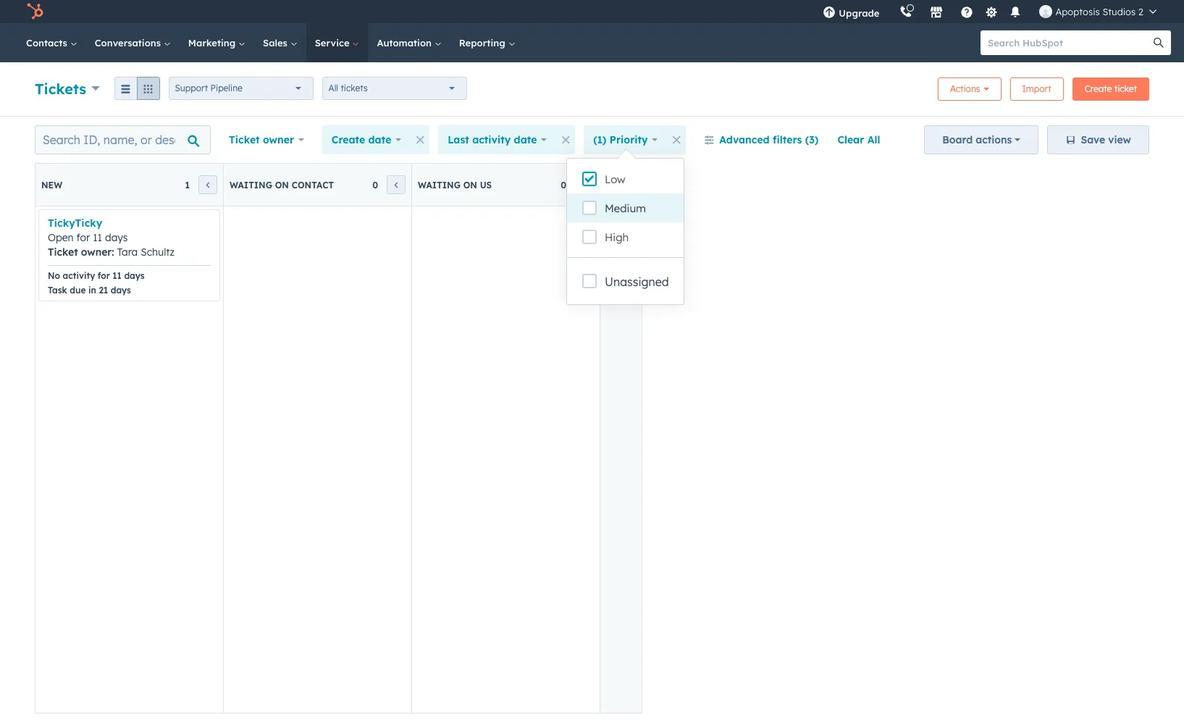 Task type: vqa. For each thing, say whether or not it's contained in the screenshot.
Average corresponding to 0
no



Task type: describe. For each thing, give the bounding box(es) containing it.
:
[[112, 246, 114, 259]]

create ticket button
[[1073, 78, 1150, 101]]

save view
[[1081, 133, 1132, 146]]

waiting on us
[[418, 179, 492, 190]]

us
[[480, 179, 492, 190]]

on for us
[[464, 179, 478, 190]]

1 date from the left
[[369, 133, 392, 146]]

due
[[70, 285, 86, 296]]

activity for no
[[63, 270, 95, 281]]

Search HubSpot search field
[[981, 30, 1159, 55]]

11 for 21
[[113, 270, 122, 281]]

marketing
[[188, 37, 238, 49]]

sales link
[[254, 23, 306, 62]]

0 for waiting on us
[[561, 179, 567, 190]]

clear all
[[838, 133, 881, 146]]

high
[[605, 230, 629, 244]]

21
[[99, 285, 108, 296]]

0 for waiting on contact
[[373, 179, 378, 190]]

settings image
[[986, 6, 999, 19]]

tara schultz image
[[1040, 5, 1053, 18]]

conversations
[[95, 37, 164, 49]]

low
[[605, 172, 626, 186]]

tickyticky
[[48, 217, 102, 230]]

apoptosis
[[1056, 6, 1101, 17]]

clear all button
[[829, 125, 890, 154]]

reporting
[[459, 37, 508, 49]]

waiting for waiting on us
[[418, 179, 461, 190]]

advanced
[[720, 133, 770, 146]]

medium
[[605, 201, 646, 215]]

no activity for 11 days task due in 21 days
[[48, 270, 145, 296]]

automation link
[[368, 23, 451, 62]]

waiting for waiting on contact
[[230, 179, 272, 190]]

help button
[[955, 0, 980, 23]]

menu containing apoptosis studios 2
[[813, 0, 1167, 23]]

marketplaces image
[[931, 7, 944, 20]]

create date button
[[322, 125, 411, 154]]

task
[[48, 285, 67, 296]]

help image
[[961, 7, 974, 20]]

s
[[616, 224, 627, 229]]

calling icon image
[[900, 6, 913, 19]]

all tickets button
[[322, 77, 467, 100]]

open
[[48, 231, 74, 244]]

ticket
[[1115, 83, 1138, 94]]

(3)
[[806, 133, 819, 146]]

tickets
[[341, 83, 368, 93]]

contacts
[[26, 37, 70, 49]]

import button
[[1011, 78, 1064, 101]]

unassigned
[[605, 275, 669, 289]]

last
[[448, 133, 469, 146]]

2 date from the left
[[514, 133, 537, 146]]

group inside tickets banner
[[114, 77, 160, 100]]

actions
[[976, 133, 1013, 146]]

priority
[[610, 133, 648, 146]]

search image
[[1154, 38, 1165, 48]]

automation
[[377, 37, 435, 49]]

create for create date
[[332, 133, 365, 146]]

e
[[616, 229, 627, 235]]

advanced filters (3) button
[[695, 125, 829, 154]]

create for create ticket
[[1085, 83, 1113, 94]]

create date
[[332, 133, 392, 146]]

calling icon button
[[895, 2, 919, 21]]

board actions button
[[925, 125, 1039, 154]]

create ticket
[[1085, 83, 1138, 94]]

tickyticky link
[[48, 217, 102, 230]]

hubspot link
[[17, 3, 54, 20]]

notifications button
[[1004, 0, 1029, 23]]

contact
[[292, 179, 334, 190]]

tickyticky open for 11 days ticket owner : tara schultz
[[48, 217, 175, 259]]

for for activity
[[98, 270, 110, 281]]

last activity date
[[448, 133, 537, 146]]

l
[[616, 212, 627, 217]]

d
[[616, 235, 627, 242]]

c l o s e d
[[616, 206, 627, 242]]



Task type: locate. For each thing, give the bounding box(es) containing it.
view
[[1109, 133, 1132, 146]]

0 horizontal spatial date
[[369, 133, 392, 146]]

1 horizontal spatial owner
[[263, 133, 294, 146]]

new
[[41, 179, 62, 190]]

1 vertical spatial 11
[[113, 270, 122, 281]]

group
[[114, 77, 160, 100]]

0 down create date popup button at the left of the page
[[373, 179, 378, 190]]

for inside no activity for 11 days task due in 21 days
[[98, 270, 110, 281]]

o
[[616, 217, 627, 224]]

0 vertical spatial all
[[329, 83, 338, 93]]

0
[[373, 179, 378, 190], [561, 179, 567, 190], [616, 250, 627, 256]]

0 vertical spatial activity
[[473, 133, 511, 146]]

list box
[[567, 159, 684, 257]]

11 inside no activity for 11 days task due in 21 days
[[113, 270, 122, 281]]

schultz
[[141, 246, 175, 259]]

2 waiting from the left
[[418, 179, 461, 190]]

waiting
[[230, 179, 272, 190], [418, 179, 461, 190]]

all right clear on the right
[[868, 133, 881, 146]]

0 horizontal spatial 11
[[93, 231, 102, 244]]

0 left the low
[[561, 179, 567, 190]]

(1)
[[594, 133, 607, 146]]

create inside popup button
[[332, 133, 365, 146]]

waiting down ticket owner at left
[[230, 179, 272, 190]]

on
[[275, 179, 289, 190], [464, 179, 478, 190]]

1 waiting from the left
[[230, 179, 272, 190]]

actions button
[[938, 78, 1002, 101]]

support pipeline
[[175, 83, 243, 93]]

owner
[[263, 133, 294, 146], [81, 246, 112, 259]]

0 horizontal spatial activity
[[63, 270, 95, 281]]

11 down :
[[113, 270, 122, 281]]

days for schultz
[[105, 231, 128, 244]]

0 horizontal spatial owner
[[81, 246, 112, 259]]

0 vertical spatial for
[[76, 231, 90, 244]]

0 vertical spatial ticket
[[229, 133, 260, 146]]

0 horizontal spatial ticket
[[48, 246, 78, 259]]

list box containing low
[[567, 159, 684, 257]]

board actions
[[943, 133, 1013, 146]]

11 inside tickyticky open for 11 days ticket owner : tara schultz
[[93, 231, 102, 244]]

1 vertical spatial ticket
[[48, 246, 78, 259]]

1 vertical spatial days
[[124, 270, 145, 281]]

menu item
[[890, 0, 893, 23]]

days up :
[[105, 231, 128, 244]]

clear
[[838, 133, 865, 146]]

owner up no activity for 11 days task due in 21 days
[[81, 246, 112, 259]]

support pipeline button
[[169, 77, 313, 100]]

owner up waiting on contact
[[263, 133, 294, 146]]

for down tickyticky 'link'
[[76, 231, 90, 244]]

1 horizontal spatial create
[[1085, 83, 1113, 94]]

filters
[[773, 133, 802, 146]]

0 horizontal spatial create
[[332, 133, 365, 146]]

actions
[[951, 83, 981, 94]]

1 horizontal spatial 0
[[561, 179, 567, 190]]

tickets button
[[35, 78, 100, 99]]

sales
[[263, 37, 290, 49]]

advanced filters (3)
[[720, 133, 819, 146]]

Search ID, name, or description search field
[[35, 125, 211, 154]]

apoptosis studios 2
[[1056, 6, 1144, 17]]

1 horizontal spatial activity
[[473, 133, 511, 146]]

waiting left us
[[418, 179, 461, 190]]

1 horizontal spatial ticket
[[229, 133, 260, 146]]

on left the contact
[[275, 179, 289, 190]]

tara
[[117, 246, 138, 259]]

ticket inside popup button
[[229, 133, 260, 146]]

activity inside last activity date popup button
[[473, 133, 511, 146]]

1 horizontal spatial waiting
[[418, 179, 461, 190]]

ticket down "open"
[[48, 246, 78, 259]]

2 on from the left
[[464, 179, 478, 190]]

1 on from the left
[[275, 179, 289, 190]]

activity up due
[[63, 270, 95, 281]]

upgrade image
[[823, 7, 837, 20]]

ticket down the support pipeline popup button
[[229, 133, 260, 146]]

owner inside tickyticky open for 11 days ticket owner : tara schultz
[[81, 246, 112, 259]]

days down "tara"
[[124, 270, 145, 281]]

all inside button
[[868, 133, 881, 146]]

11
[[93, 231, 102, 244], [113, 270, 122, 281]]

1 vertical spatial for
[[98, 270, 110, 281]]

0 horizontal spatial for
[[76, 231, 90, 244]]

in
[[88, 285, 96, 296]]

0 vertical spatial create
[[1085, 83, 1113, 94]]

activity
[[473, 133, 511, 146], [63, 270, 95, 281]]

studios
[[1103, 6, 1136, 17]]

1 vertical spatial owner
[[81, 246, 112, 259]]

contacts link
[[17, 23, 86, 62]]

board
[[943, 133, 973, 146]]

activity for last
[[473, 133, 511, 146]]

support
[[175, 83, 208, 93]]

tickets banner
[[35, 73, 1150, 101]]

upgrade
[[839, 7, 880, 19]]

date right the 'last'
[[514, 133, 537, 146]]

all tickets
[[329, 83, 368, 93]]

create
[[1085, 83, 1113, 94], [332, 133, 365, 146]]

tickets
[[35, 79, 86, 97]]

1 horizontal spatial date
[[514, 133, 537, 146]]

import
[[1023, 83, 1052, 94]]

create left the "ticket"
[[1085, 83, 1113, 94]]

0 horizontal spatial on
[[275, 179, 289, 190]]

marketing link
[[180, 23, 254, 62]]

waiting on contact
[[230, 179, 334, 190]]

days for days
[[124, 270, 145, 281]]

c
[[616, 206, 627, 212]]

create down all tickets
[[332, 133, 365, 146]]

0 down d
[[616, 250, 627, 256]]

apoptosis studios 2 button
[[1032, 0, 1166, 23]]

search button
[[1147, 30, 1172, 55]]

reporting link
[[451, 23, 524, 62]]

for for open
[[76, 231, 90, 244]]

for
[[76, 231, 90, 244], [98, 270, 110, 281]]

save view button
[[1048, 125, 1150, 154]]

last activity date button
[[439, 125, 557, 154]]

1 horizontal spatial for
[[98, 270, 110, 281]]

2
[[1139, 6, 1144, 17]]

days right 21
[[111, 285, 131, 296]]

create inside button
[[1085, 83, 1113, 94]]

date down all tickets popup button
[[369, 133, 392, 146]]

11 for tara
[[93, 231, 102, 244]]

0 vertical spatial 11
[[93, 231, 102, 244]]

2 horizontal spatial 0
[[616, 250, 627, 256]]

1 horizontal spatial on
[[464, 179, 478, 190]]

1 vertical spatial activity
[[63, 270, 95, 281]]

0 vertical spatial days
[[105, 231, 128, 244]]

all left tickets
[[329, 83, 338, 93]]

0 vertical spatial owner
[[263, 133, 294, 146]]

service
[[315, 37, 353, 49]]

on left us
[[464, 179, 478, 190]]

menu
[[813, 0, 1167, 23]]

marketplaces button
[[922, 0, 953, 23]]

for inside tickyticky open for 11 days ticket owner : tara schultz
[[76, 231, 90, 244]]

days
[[105, 231, 128, 244], [124, 270, 145, 281], [111, 285, 131, 296]]

(1) priority
[[594, 133, 648, 146]]

1 vertical spatial all
[[868, 133, 881, 146]]

notifications image
[[1010, 7, 1023, 20]]

on for contact
[[275, 179, 289, 190]]

1 horizontal spatial 11
[[113, 270, 122, 281]]

ticket owner button
[[220, 125, 314, 154]]

1 vertical spatial create
[[332, 133, 365, 146]]

ticket inside tickyticky open for 11 days ticket owner : tara schultz
[[48, 246, 78, 259]]

hubspot image
[[26, 3, 43, 20]]

all inside popup button
[[329, 83, 338, 93]]

for up 21
[[98, 270, 110, 281]]

activity inside no activity for 11 days task due in 21 days
[[63, 270, 95, 281]]

owner inside popup button
[[263, 133, 294, 146]]

0 horizontal spatial 0
[[373, 179, 378, 190]]

ticket
[[229, 133, 260, 146], [48, 246, 78, 259]]

pipeline
[[211, 83, 243, 93]]

1 horizontal spatial all
[[868, 133, 881, 146]]

service link
[[306, 23, 368, 62]]

1
[[185, 179, 190, 190]]

2 vertical spatial days
[[111, 285, 131, 296]]

conversations link
[[86, 23, 180, 62]]

save
[[1081, 133, 1106, 146]]

settings link
[[983, 4, 1001, 19]]

0 horizontal spatial waiting
[[230, 179, 272, 190]]

0 horizontal spatial all
[[329, 83, 338, 93]]

(1) priority button
[[584, 125, 668, 154]]

11 down tickyticky 'link'
[[93, 231, 102, 244]]

ticket owner
[[229, 133, 294, 146]]

days inside tickyticky open for 11 days ticket owner : tara schultz
[[105, 231, 128, 244]]

activity right the 'last'
[[473, 133, 511, 146]]

no
[[48, 270, 60, 281]]



